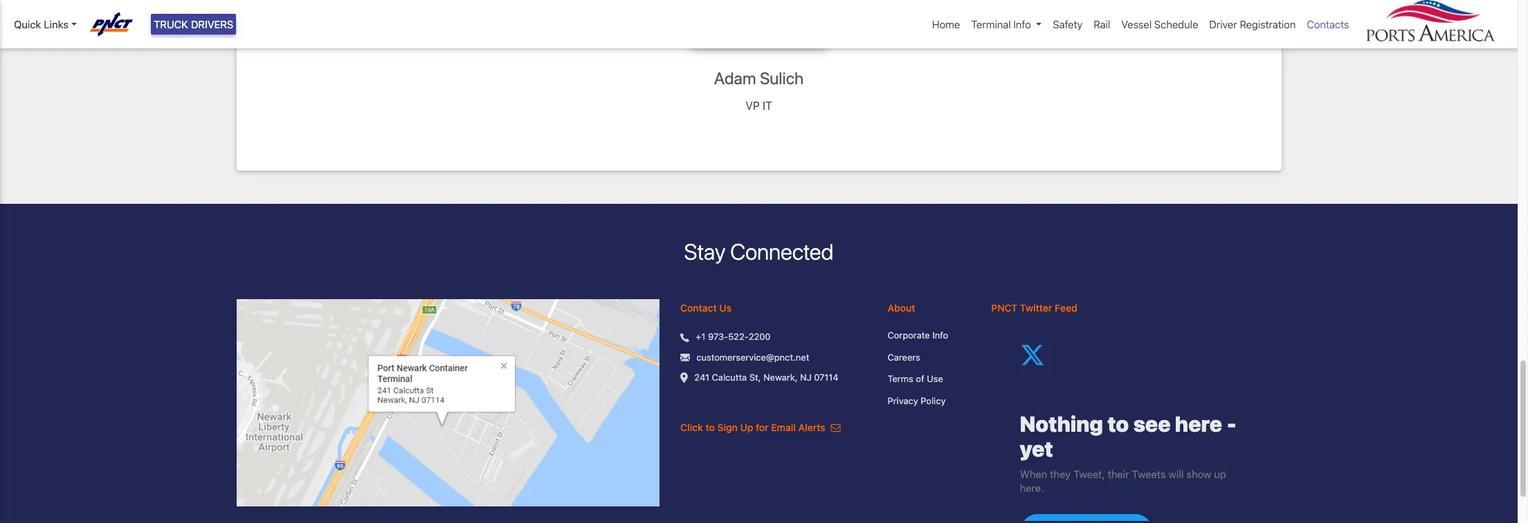 Task type: vqa. For each thing, say whether or not it's contained in the screenshot.
Privacy
yes



Task type: locate. For each thing, give the bounding box(es) containing it.
973-
[[708, 332, 728, 343]]

info for terminal info
[[1014, 18, 1031, 30]]

+1 973-522-2200 link
[[696, 331, 771, 345]]

adam sulich
[[714, 69, 804, 88]]

up
[[740, 423, 753, 434]]

for
[[756, 423, 769, 434]]

info
[[1014, 18, 1031, 30], [933, 330, 948, 342]]

privacy policy link
[[888, 395, 971, 409]]

corporate info link
[[888, 330, 971, 343]]

of
[[916, 374, 924, 385]]

sign
[[717, 423, 738, 434]]

us
[[719, 303, 732, 315]]

schedule
[[1155, 18, 1198, 30]]

registration
[[1240, 18, 1296, 30]]

quick
[[14, 18, 41, 30]]

info up careers "link"
[[933, 330, 948, 342]]

terminal info
[[971, 18, 1031, 30]]

to
[[706, 423, 715, 434]]

rail
[[1094, 18, 1110, 30]]

it
[[763, 100, 772, 112]]

241 calcutta st, newark, nj 07114
[[695, 373, 839, 384]]

vessel
[[1122, 18, 1152, 30]]

vessel schedule
[[1122, 18, 1198, 30]]

contacts
[[1307, 18, 1349, 30]]

twitter
[[1020, 303, 1052, 315]]

info right the terminal
[[1014, 18, 1031, 30]]

1 vertical spatial info
[[933, 330, 948, 342]]

1 horizontal spatial info
[[1014, 18, 1031, 30]]

alerts
[[798, 423, 826, 434]]

driver registration link
[[1204, 11, 1302, 38]]

privacy
[[888, 396, 918, 407]]

policy
[[921, 396, 946, 407]]

adam
[[714, 69, 756, 88]]

truck drivers link
[[151, 14, 236, 35]]

home link
[[927, 11, 966, 38]]

0 horizontal spatial info
[[933, 330, 948, 342]]

careers link
[[888, 352, 971, 365]]

customerservice@pnct.net
[[697, 352, 809, 363]]

241 calcutta st, newark, nj 07114 link
[[695, 372, 839, 386]]

0 vertical spatial info
[[1014, 18, 1031, 30]]

522-
[[728, 332, 749, 343]]

truck drivers
[[154, 18, 233, 30]]

calcutta
[[712, 373, 747, 384]]

terminal
[[971, 18, 1011, 30]]

corporate
[[888, 330, 930, 342]]

vessel schedule link
[[1116, 11, 1204, 38]]

+1
[[696, 332, 706, 343]]

2200
[[749, 332, 771, 343]]



Task type: describe. For each thing, give the bounding box(es) containing it.
home
[[932, 18, 960, 30]]

about
[[888, 303, 915, 315]]

newark,
[[764, 373, 798, 384]]

vp it
[[746, 100, 772, 112]]

feed
[[1055, 303, 1078, 315]]

customerservice@pnct.net link
[[697, 352, 809, 365]]

stay connected
[[684, 239, 834, 265]]

click to sign up for email alerts
[[681, 423, 828, 434]]

terms of use
[[888, 374, 943, 385]]

contact us
[[681, 303, 732, 315]]

nj
[[800, 373, 812, 384]]

pnct twitter feed
[[991, 303, 1078, 315]]

corporate info
[[888, 330, 948, 342]]

contact
[[681, 303, 717, 315]]

driver registration
[[1210, 18, 1296, 30]]

click to sign up for email alerts link
[[681, 423, 841, 434]]

stay
[[684, 239, 726, 265]]

terms
[[888, 374, 914, 385]]

vp
[[746, 100, 760, 112]]

terminal info link
[[966, 11, 1048, 38]]

quick links
[[14, 18, 68, 30]]

email
[[771, 423, 796, 434]]

rail link
[[1088, 11, 1116, 38]]

pnct
[[991, 303, 1018, 315]]

careers
[[888, 352, 920, 363]]

drivers
[[191, 18, 233, 30]]

07114
[[814, 373, 839, 384]]

terms of use link
[[888, 373, 971, 387]]

links
[[44, 18, 68, 30]]

sulich
[[760, 69, 804, 88]]

quick links link
[[14, 17, 77, 32]]

contacts link
[[1302, 11, 1355, 38]]

info for corporate info
[[933, 330, 948, 342]]

safety link
[[1048, 11, 1088, 38]]

st,
[[750, 373, 761, 384]]

safety
[[1053, 18, 1083, 30]]

+1 973-522-2200
[[696, 332, 771, 343]]

truck
[[154, 18, 188, 30]]

driver
[[1210, 18, 1237, 30]]

envelope o image
[[831, 424, 841, 434]]

click
[[681, 423, 703, 434]]

241
[[695, 373, 710, 384]]

use
[[927, 374, 943, 385]]

privacy policy
[[888, 396, 946, 407]]

connected
[[730, 239, 834, 265]]



